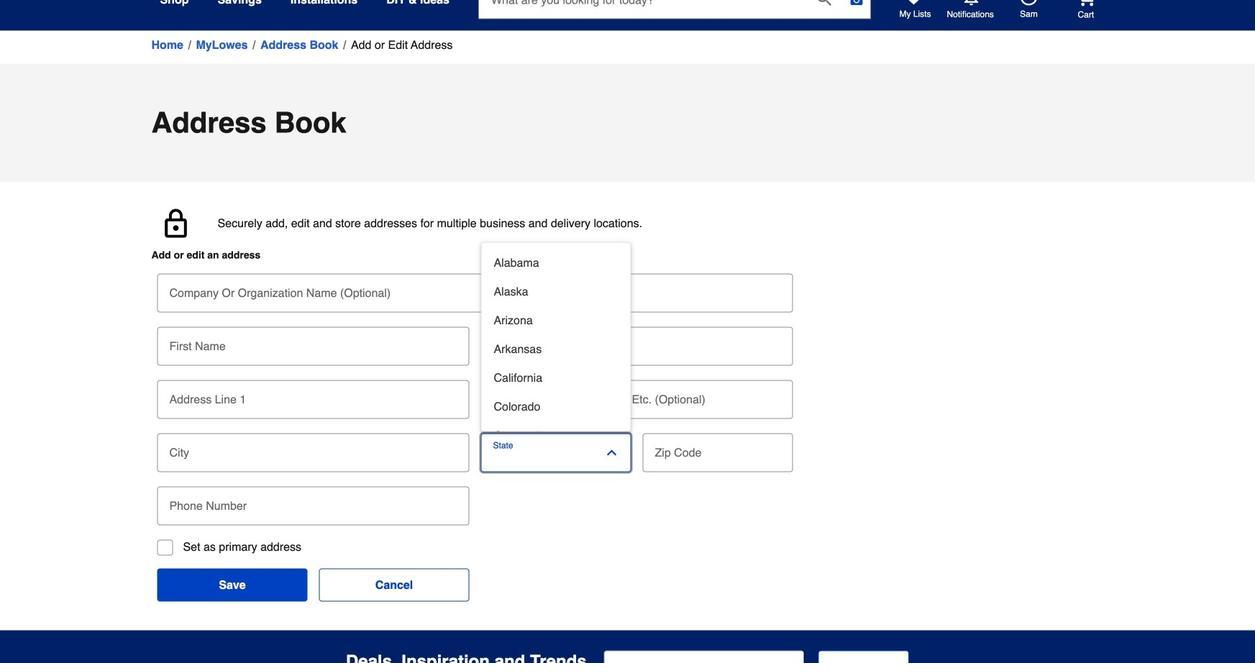 Task type: vqa. For each thing, say whether or not it's contained in the screenshot.
Lowe'S Home Improvement Notification Center icon
yes



Task type: locate. For each thing, give the bounding box(es) containing it.
main content
[[0, 31, 1255, 663]]

form
[[604, 651, 909, 663]]

postalCode text field
[[648, 433, 787, 465]]

None search field
[[478, 0, 871, 32]]

City text field
[[163, 433, 464, 465]]

lowe's home improvement cart image
[[1078, 0, 1095, 6]]

Search Query text field
[[479, 0, 806, 18]]

lowe's home improvement lists image
[[905, 0, 922, 5]]

line2 text field
[[487, 380, 787, 412]]

lowe's home improvement notification center image
[[963, 0, 980, 6]]

FirstName text field
[[163, 327, 464, 359]]

Email Address email field
[[604, 651, 804, 663]]



Task type: describe. For each thing, give the bounding box(es) containing it.
camera image
[[849, 0, 864, 7]]

phoneNumber text field
[[163, 487, 464, 518]]

line1 text field
[[163, 380, 464, 412]]

companyName text field
[[163, 274, 787, 305]]

LastName text field
[[487, 327, 787, 359]]

search image
[[817, 0, 831, 6]]



